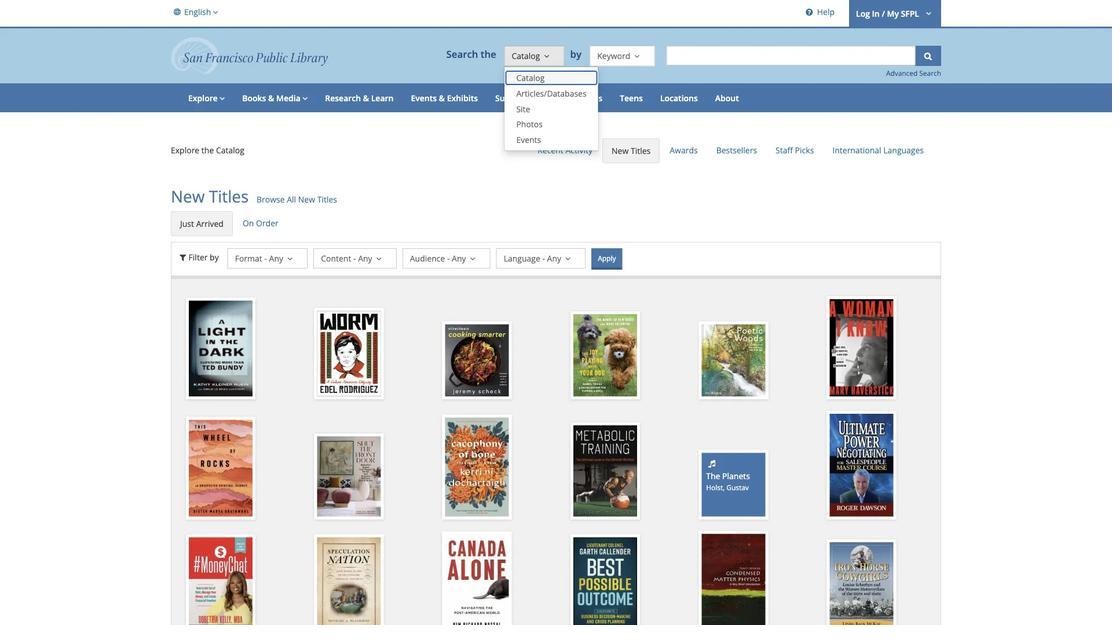 Task type: locate. For each thing, give the bounding box(es) containing it.
0 horizontal spatial the
[[202, 145, 214, 156]]

arrow image
[[211, 6, 218, 18], [922, 7, 935, 18], [218, 92, 225, 103], [301, 92, 308, 103]]

any for content - any
[[358, 253, 372, 264]]

titles inside browse all new titles link
[[317, 194, 337, 205]]

2 - from the left
[[353, 253, 356, 264]]

advanced search link
[[886, 69, 941, 78]]

0 horizontal spatial titles
[[209, 185, 249, 207]]

arrow image inside books & media link
[[301, 92, 308, 103]]

explore for explore the catalog
[[171, 145, 199, 156]]

2 & from the left
[[363, 92, 369, 103]]

the left catalog dropdown button
[[481, 47, 496, 61]]

arrow image up san francisco public library image
[[211, 6, 218, 18]]

titles
[[631, 145, 651, 156], [209, 185, 249, 207], [317, 194, 337, 205]]

4 - from the left
[[543, 253, 545, 264]]

- right language
[[543, 253, 545, 264]]

1 vertical spatial explore
[[171, 145, 199, 156]]

about
[[715, 92, 739, 103]]

new titles right activity
[[612, 145, 651, 156]]

locations link
[[652, 83, 707, 112]]

just arrived
[[180, 218, 224, 229]]

&
[[268, 92, 274, 103], [363, 92, 369, 103], [439, 92, 445, 103], [529, 92, 535, 103]]

catalog for catalog articles/databases site photos events
[[516, 72, 545, 83]]

by right filter
[[210, 252, 219, 263]]

arrow image inside the 'explore' link
[[218, 92, 225, 103]]

the
[[706, 471, 720, 482]]

explore down the 'explore' link
[[171, 145, 199, 156]]

1 horizontal spatial new titles
[[612, 145, 651, 156]]

english
[[184, 6, 211, 17]]

1 & from the left
[[268, 92, 274, 103]]

picks
[[795, 145, 814, 156]]

1 any from the left
[[269, 253, 283, 264]]

explore left 'books'
[[188, 92, 218, 103]]

content - any
[[321, 253, 372, 264]]

1 horizontal spatial titles
[[317, 194, 337, 205]]

any for language - any
[[547, 253, 561, 264]]

explore
[[188, 92, 218, 103], [171, 145, 199, 156]]

3 - from the left
[[447, 253, 450, 264]]

any right audience
[[452, 253, 466, 264]]

3 any from the left
[[452, 253, 466, 264]]

arrow image for log in / my sfpl
[[922, 7, 935, 18]]

awards
[[670, 145, 698, 156]]

arrow image inside log in / my sfpl link
[[922, 7, 935, 18]]

0 horizontal spatial new
[[171, 185, 205, 207]]

4 any from the left
[[547, 253, 561, 264]]

1 vertical spatial catalog
[[516, 72, 545, 83]]

browse all new titles
[[257, 194, 337, 205]]

4 & from the left
[[529, 92, 535, 103]]

arrow image left 'books'
[[218, 92, 225, 103]]

catalog
[[512, 50, 540, 61], [516, 72, 545, 83], [216, 145, 244, 156]]

any for format - any
[[269, 253, 283, 264]]

format - any
[[235, 253, 283, 264]]

catalog inside catalog dropdown button
[[512, 50, 540, 61]]

teens
[[620, 92, 643, 103]]

3 & from the left
[[439, 92, 445, 103]]

audience - any
[[410, 253, 466, 264]]

catalog inside catalog articles/databases site photos events
[[516, 72, 545, 83]]

1 horizontal spatial the
[[481, 47, 496, 61]]

new titles link
[[603, 139, 660, 163]]

titles right all
[[317, 194, 337, 205]]

the for explore
[[202, 145, 214, 156]]

1 horizontal spatial search
[[920, 69, 941, 78]]

support & services
[[495, 92, 569, 103]]

catalog articles/databases site photos events
[[516, 72, 587, 145]]

0 horizontal spatial events
[[411, 92, 437, 103]]

titles inside new titles link
[[631, 145, 651, 156]]

holst,
[[706, 483, 725, 493]]

apply
[[598, 254, 616, 263]]

arrow image left the research
[[301, 92, 308, 103]]

1 horizontal spatial new
[[298, 194, 315, 205]]

0 vertical spatial the
[[481, 47, 496, 61]]

locations
[[660, 92, 698, 103]]

format
[[235, 253, 262, 264]]

by
[[570, 47, 584, 61], [210, 252, 219, 263]]

san francisco public library image
[[171, 37, 328, 75]]

search up 'exhibits'
[[446, 47, 478, 61]]

catalog down the 'explore' link
[[216, 145, 244, 156]]

teens link
[[611, 83, 652, 112]]

the down the 'explore' link
[[202, 145, 214, 156]]

-
[[264, 253, 267, 264], [353, 253, 356, 264], [447, 253, 450, 264], [543, 253, 545, 264]]

kids link
[[578, 83, 611, 112]]

None search field
[[667, 46, 916, 66]]

cooking smarter image
[[445, 325, 509, 397]]

0 vertical spatial by
[[570, 47, 584, 61]]

- right audience
[[447, 253, 450, 264]]

staff picks
[[776, 145, 814, 156]]

filter by
[[189, 252, 219, 263]]

titles up on
[[209, 185, 249, 207]]

new right activity
[[612, 145, 629, 156]]

order
[[256, 218, 279, 229]]

1 vertical spatial search
[[920, 69, 941, 78]]

arrow image right sfpl
[[922, 7, 935, 18]]

awards link
[[661, 139, 707, 162]]

international
[[833, 145, 882, 156]]

the
[[481, 47, 496, 61], [202, 145, 214, 156]]

1 horizontal spatial by
[[570, 47, 584, 61]]

0 vertical spatial new titles
[[612, 145, 651, 156]]

0 vertical spatial explore
[[188, 92, 218, 103]]

1 vertical spatial the
[[202, 145, 214, 156]]

arrow image for explore
[[218, 92, 225, 103]]

audience
[[410, 253, 445, 264]]

events
[[411, 92, 437, 103], [516, 134, 541, 145]]

catalog link
[[505, 70, 598, 86]]

titles left 'awards' link
[[631, 145, 651, 156]]

- for audience
[[447, 253, 450, 264]]

new right all
[[298, 194, 315, 205]]

catalog up catalog link
[[512, 50, 540, 61]]

log in / my sfpl link
[[849, 0, 941, 27]]

staff
[[776, 145, 793, 156]]

0 horizontal spatial new titles
[[171, 185, 249, 207]]

& for research
[[363, 92, 369, 103]]

& inside 'link'
[[529, 92, 535, 103]]

explore link
[[180, 83, 234, 112]]

by up catalog link
[[570, 47, 584, 61]]

1 vertical spatial by
[[210, 252, 219, 263]]

new up just
[[171, 185, 205, 207]]

advanced
[[886, 69, 918, 78]]

events down photos
[[516, 134, 541, 145]]

gustav
[[727, 483, 749, 493]]

0 horizontal spatial by
[[210, 252, 219, 263]]

any right language
[[547, 253, 561, 264]]

language - any button
[[496, 248, 586, 269]]

any right content
[[358, 253, 372, 264]]

any right format
[[269, 253, 283, 264]]

catalog up support & services 'link'
[[516, 72, 545, 83]]

any
[[269, 253, 283, 264], [358, 253, 372, 264], [452, 253, 466, 264], [547, 253, 561, 264]]

- right content
[[353, 253, 356, 264]]

new titles up arrived
[[171, 185, 249, 207]]

0 vertical spatial catalog
[[512, 50, 540, 61]]

staff picks link
[[767, 139, 823, 162]]

- for format
[[264, 253, 267, 264]]

international languages
[[833, 145, 924, 156]]

& for events
[[439, 92, 445, 103]]

2 horizontal spatial titles
[[631, 145, 651, 156]]

events left 'exhibits'
[[411, 92, 437, 103]]

0 horizontal spatial search
[[446, 47, 478, 61]]

the planets holst, gustav
[[706, 471, 750, 493]]

2 any from the left
[[358, 253, 372, 264]]

search down search image
[[920, 69, 941, 78]]

0 vertical spatial events
[[411, 92, 437, 103]]

browse all new titles link
[[257, 194, 337, 206]]

services
[[537, 92, 569, 103]]

articles/databases link
[[505, 86, 598, 101]]

recent activity
[[538, 145, 593, 156]]

condensed matter physics image
[[702, 534, 766, 626]]

this wheel of rocks image
[[189, 420, 253, 517]]

help circled image
[[804, 6, 815, 17]]

1 horizontal spatial events
[[516, 134, 541, 145]]

1 vertical spatial events
[[516, 134, 541, 145]]

new titles
[[612, 145, 651, 156], [171, 185, 249, 207]]

1 - from the left
[[264, 253, 267, 264]]

- right format
[[264, 253, 267, 264]]



Task type: describe. For each thing, give the bounding box(es) containing it.
research & learn
[[325, 92, 394, 103]]

search the
[[446, 47, 496, 61]]

1 vertical spatial new titles
[[171, 185, 249, 207]]

browse
[[257, 194, 285, 205]]

all
[[287, 194, 296, 205]]

/
[[882, 8, 885, 19]]

& for books
[[268, 92, 274, 103]]

worm image
[[317, 311, 381, 397]]

learn
[[371, 92, 394, 103]]

just
[[180, 218, 194, 229]]

arrow image inside "english" link
[[211, 6, 218, 18]]

best possible outcome image
[[574, 538, 637, 626]]

events link
[[505, 132, 598, 148]]

events inside catalog articles/databases site photos events
[[516, 134, 541, 145]]

filter
[[189, 252, 208, 263]]

keyword
[[597, 50, 631, 61]]

just arrived link
[[171, 211, 233, 236]]

languages
[[884, 145, 924, 156]]

books
[[242, 92, 266, 103]]

in
[[872, 8, 880, 19]]

support
[[495, 92, 527, 103]]

photos link
[[505, 117, 598, 132]]

international languages link
[[824, 139, 933, 162]]

english link
[[171, 0, 221, 24]]

research
[[325, 92, 361, 103]]

books & media
[[242, 92, 301, 103]]

media
[[276, 92, 301, 103]]

metabolic training image
[[574, 426, 637, 517]]

log in / my sfpl
[[856, 8, 919, 19]]

exhibits
[[447, 92, 478, 103]]

bestsellers
[[717, 145, 757, 156]]

content - any button
[[314, 248, 397, 269]]

catalog for catalog
[[512, 50, 540, 61]]

bestsellers link
[[708, 139, 766, 162]]

format - any button
[[228, 248, 308, 269]]

research & learn link
[[316, 83, 402, 112]]

2 horizontal spatial new
[[612, 145, 629, 156]]

log
[[856, 8, 870, 19]]

poetic woods image
[[702, 325, 766, 397]]

kids
[[586, 92, 603, 103]]

site
[[516, 103, 530, 114]]

the for search
[[481, 47, 496, 61]]

arrow image for books & media
[[301, 92, 308, 103]]

help
[[817, 6, 835, 17]]

search image
[[923, 50, 934, 61]]

my
[[887, 8, 899, 19]]

- for language
[[543, 253, 545, 264]]

shut the front door image
[[317, 437, 381, 517]]

advanced search
[[886, 69, 941, 78]]

#moneychat image
[[189, 538, 253, 626]]

books & media link
[[234, 83, 316, 112]]

planets
[[723, 471, 750, 482]]

about link
[[707, 83, 748, 112]]

activity
[[566, 145, 593, 156]]

speculation nation image
[[317, 538, 381, 626]]

explore for explore
[[188, 92, 218, 103]]

filter image
[[177, 252, 189, 263]]

events inside events & exhibits link
[[411, 92, 437, 103]]

recent activity link
[[529, 139, 601, 162]]

articles/databases
[[516, 88, 587, 99]]

iron horse cowgirls image
[[830, 543, 894, 626]]

recent
[[538, 145, 564, 156]]

2 vertical spatial catalog
[[216, 145, 244, 156]]

catalog button
[[504, 46, 565, 66]]

apply button
[[592, 248, 623, 270]]

on
[[243, 218, 254, 229]]

events & exhibits
[[411, 92, 478, 103]]

arrived
[[196, 218, 224, 229]]

audience - any button
[[403, 248, 491, 269]]

on order link
[[234, 211, 287, 235]]

events & exhibits link
[[402, 83, 487, 112]]

0 vertical spatial search
[[446, 47, 478, 61]]

on order
[[243, 218, 279, 229]]

explore the catalog
[[171, 145, 244, 156]]

a woman i know image
[[830, 299, 894, 397]]

help link
[[801, 0, 838, 27]]

the joy of playing with your dog image
[[574, 315, 637, 397]]

- for content
[[353, 253, 356, 264]]

& for support
[[529, 92, 535, 103]]

any for audience - any
[[452, 253, 466, 264]]

sfpl
[[901, 8, 919, 19]]

support & services link
[[487, 83, 578, 112]]

ultimate power negotiating for salespeople master course image
[[830, 414, 894, 517]]

language - any
[[504, 253, 561, 264]]

language
[[504, 253, 540, 264]]

a light in the dark image
[[189, 301, 253, 397]]

canada alone image
[[445, 535, 509, 626]]

music image
[[706, 458, 718, 469]]

keyword button
[[590, 46, 655, 66]]

cacophony of bone image
[[445, 418, 509, 517]]

site link
[[505, 101, 598, 117]]

photos
[[516, 119, 543, 130]]

content
[[321, 253, 351, 264]]



Task type: vqa. For each thing, say whether or not it's contained in the screenshot.
"Events" within the 'Events & Exhibits' link
yes



